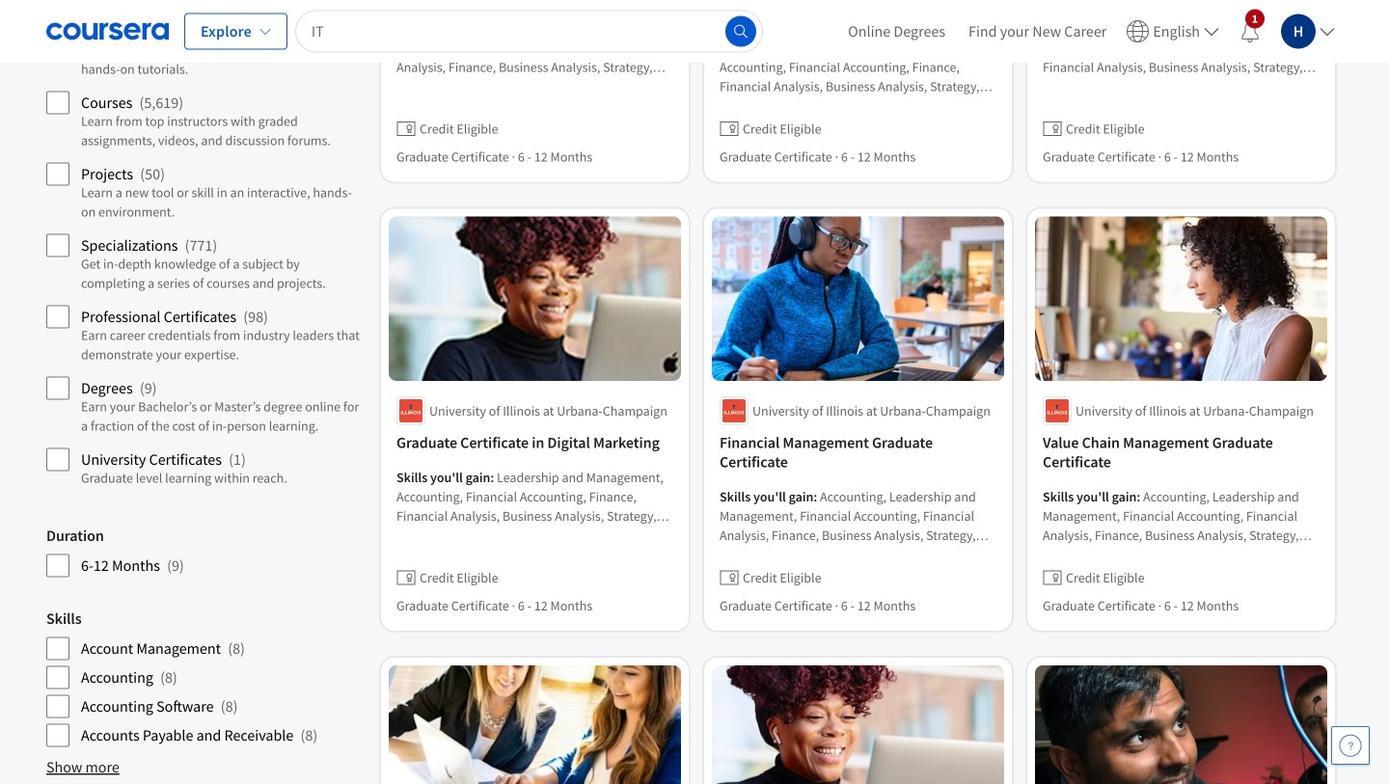 Task type: locate. For each thing, give the bounding box(es) containing it.
menu
[[836, 0, 1343, 63]]

None search field
[[295, 10, 763, 53]]

group
[[46, 526, 362, 578], [46, 609, 362, 748]]

1 group from the top
[[46, 526, 362, 578]]

help center image
[[1339, 734, 1362, 757]]

1 vertical spatial group
[[46, 609, 362, 748]]

0 vertical spatial group
[[46, 526, 362, 578]]

coursera image
[[46, 16, 169, 47]]

2 group from the top
[[46, 609, 362, 748]]



Task type: vqa. For each thing, say whether or not it's contained in the screenshot.
Help Center icon
yes



Task type: describe. For each thing, give the bounding box(es) containing it.
What do you want to learn? text field
[[295, 10, 763, 53]]



